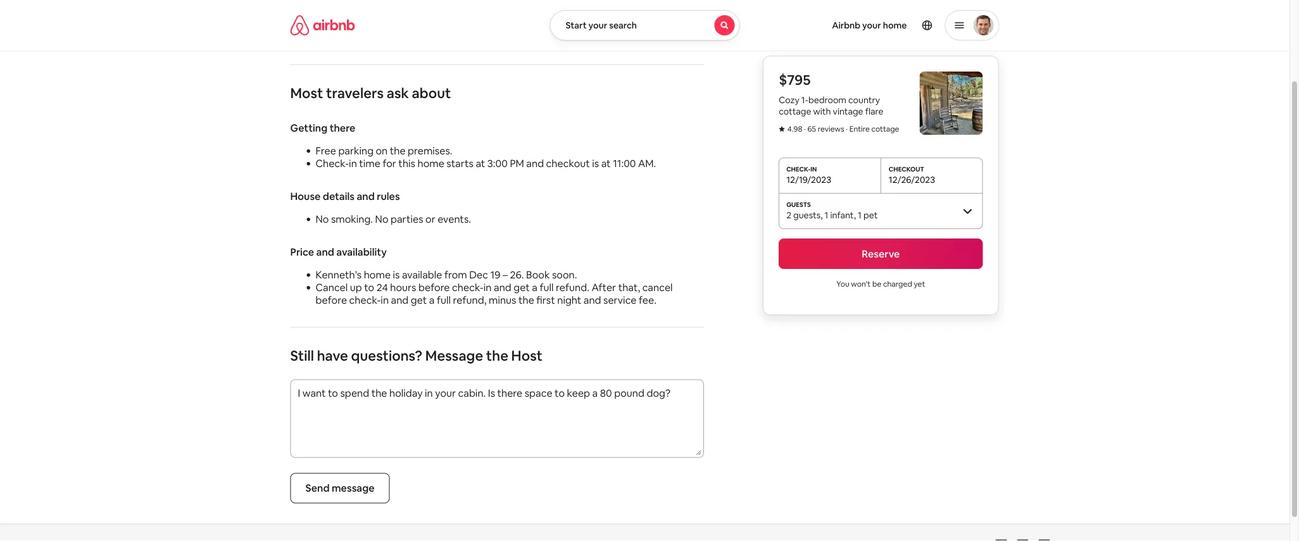 Task type: locate. For each thing, give the bounding box(es) containing it.
home right this
[[418, 157, 444, 170]]

refund,
[[453, 294, 487, 307]]

your inside profile element
[[862, 20, 881, 31]]

no down 'rules'
[[375, 213, 388, 226]]

cozy
[[779, 94, 799, 106]]

· left entire
[[846, 124, 848, 134]]

in
[[349, 157, 357, 170], [484, 281, 492, 294], [381, 294, 389, 307]]

the left host
[[486, 347, 508, 365]]

1 left pet
[[858, 210, 862, 221]]

2 no from the left
[[375, 213, 388, 226]]

1 horizontal spatial full
[[540, 281, 554, 294]]

the left the first
[[519, 294, 534, 307]]

getting
[[290, 122, 327, 135]]

country
[[848, 94, 880, 106]]

your for airbnb
[[862, 20, 881, 31]]

availability
[[336, 246, 387, 259]]

refund.
[[556, 281, 589, 294]]

· left 65
[[804, 124, 806, 134]]

at left 3:00
[[476, 157, 485, 170]]

dec
[[469, 269, 488, 282]]

1 horizontal spatial a
[[532, 281, 537, 294]]

first
[[536, 294, 555, 307]]

, left pet
[[854, 210, 856, 221]]

get right –
[[514, 281, 530, 294]]

airbnb
[[832, 20, 860, 31]]

ask
[[387, 85, 409, 103]]

there
[[330, 122, 355, 135]]

is right checkout
[[592, 157, 599, 170]]

2 horizontal spatial home
[[883, 20, 907, 31]]

the
[[390, 145, 406, 158], [519, 294, 534, 307], [486, 347, 508, 365]]

cottage up 4.98
[[779, 106, 811, 117]]

1 horizontal spatial get
[[514, 281, 530, 294]]

2 vertical spatial home
[[364, 269, 391, 282]]

1 horizontal spatial at
[[601, 157, 611, 170]]

airbnb your home link
[[824, 12, 915, 39]]

the right "on"
[[390, 145, 406, 158]]

1 horizontal spatial in
[[381, 294, 389, 307]]

before down kenneth's
[[316, 294, 347, 307]]

still have questions? message the host
[[290, 347, 543, 365]]

full left the refund,
[[437, 294, 451, 307]]

you won't be charged yet
[[837, 279, 925, 289]]

1 · from the left
[[804, 124, 806, 134]]

1 at from the left
[[476, 157, 485, 170]]

home right the "airbnb"
[[883, 20, 907, 31]]

0 horizontal spatial no
[[316, 213, 329, 226]]

details
[[323, 190, 355, 203]]

your inside button
[[589, 20, 607, 31]]

0 horizontal spatial the
[[390, 145, 406, 158]]

0 horizontal spatial home
[[364, 269, 391, 282]]

up
[[350, 281, 362, 294]]

3:00
[[487, 157, 508, 170]]

get down available
[[411, 294, 427, 307]]

1 left infant at right top
[[825, 210, 828, 221]]

0 horizontal spatial ·
[[804, 124, 806, 134]]

the inside free parking on the premises. check-in time for this home starts at 3:00 pm and checkout is at 11:00 am.
[[390, 145, 406, 158]]

is
[[592, 157, 599, 170], [393, 269, 400, 282]]

0 horizontal spatial cottage
[[779, 106, 811, 117]]

your
[[589, 20, 607, 31], [862, 20, 881, 31]]

a right 26.
[[532, 281, 537, 294]]

4.98
[[787, 124, 802, 134]]

kenneth
[[347, 9, 403, 27]]

start your search button
[[550, 10, 740, 41]]

1 vertical spatial home
[[418, 157, 444, 170]]

$795 cozy 1-bedroom country cottage with vintage flare
[[779, 71, 884, 117]]

getting there
[[290, 122, 355, 135]]

flare
[[865, 106, 884, 117]]

1 horizontal spatial check-
[[452, 281, 484, 294]]

at left 11:00 at the left top of the page
[[601, 157, 611, 170]]

is right 24
[[393, 269, 400, 282]]

2 , from the left
[[854, 210, 856, 221]]

1 horizontal spatial 1
[[858, 210, 862, 221]]

check- left 19
[[452, 281, 484, 294]]

free parking on the premises. check-in time for this home starts at 3:00 pm and checkout is at 11:00 am.
[[316, 145, 656, 170]]

cottage down the 'flare'
[[871, 124, 899, 134]]

and inside free parking on the premises. check-in time for this home starts at 3:00 pm and checkout is at 11:00 am.
[[526, 157, 544, 170]]

1 vertical spatial is
[[393, 269, 400, 282]]

1 horizontal spatial cottage
[[871, 124, 899, 134]]

bedroom
[[808, 94, 846, 106]]

home inside kenneth's home is available from dec 19 – 26. book soon. cancel up to 24 hours before check-in and get a full refund. after that, cancel before check-in and get a full refund, minus the first night and service fee.
[[364, 269, 391, 282]]

2 your from the left
[[862, 20, 881, 31]]

from
[[444, 269, 467, 282]]

1 horizontal spatial ·
[[846, 124, 848, 134]]

1 vertical spatial the
[[519, 294, 534, 307]]

get
[[514, 281, 530, 294], [411, 294, 427, 307]]

soon.
[[552, 269, 577, 282]]

check-
[[452, 281, 484, 294], [349, 294, 381, 307]]

1 horizontal spatial no
[[375, 213, 388, 226]]

0 vertical spatial is
[[592, 157, 599, 170]]

before right hours
[[418, 281, 450, 294]]

your right the "airbnb"
[[862, 20, 881, 31]]

1 1 from the left
[[825, 210, 828, 221]]

Message the host text field
[[293, 382, 701, 456]]

airbnb your home
[[832, 20, 907, 31]]

free
[[316, 145, 336, 158]]

hours
[[390, 281, 416, 294]]

0 horizontal spatial your
[[589, 20, 607, 31]]

in left –
[[484, 281, 492, 294]]

be
[[872, 279, 881, 289]]

a down available
[[429, 294, 435, 307]]

24
[[377, 281, 388, 294]]

1 your from the left
[[589, 20, 607, 31]]

in left time
[[349, 157, 357, 170]]

0 horizontal spatial ,
[[821, 210, 823, 221]]

am.
[[638, 157, 656, 170]]

on
[[376, 145, 388, 158]]

home
[[883, 20, 907, 31], [418, 157, 444, 170], [364, 269, 391, 282]]

Start your search search field
[[550, 10, 740, 41]]

in inside free parking on the premises. check-in time for this home starts at 3:00 pm and checkout is at 11:00 am.
[[349, 157, 357, 170]]

kenneth is a superhost. learn more about kenneth. image
[[668, 9, 704, 44], [668, 9, 704, 44]]

1 horizontal spatial ,
[[854, 210, 856, 221]]

in right the to
[[381, 294, 389, 307]]

cottage inside $795 cozy 1-bedroom country cottage with vintage flare
[[779, 106, 811, 117]]

home right up
[[364, 269, 391, 282]]

󰀄 4.98 · 65 reviews · entire cottage
[[779, 124, 899, 134]]

0 horizontal spatial at
[[476, 157, 485, 170]]

within
[[378, 31, 406, 44]]

yet
[[914, 279, 925, 289]]

0 vertical spatial the
[[390, 145, 406, 158]]

house details and rules
[[290, 190, 400, 203]]

premises.
[[408, 145, 452, 158]]

your right start
[[589, 20, 607, 31]]

you
[[837, 279, 849, 289]]

navigate to twitter image
[[1017, 540, 1028, 541]]

available
[[402, 269, 442, 282]]

most
[[290, 85, 323, 103]]

, left infant at right top
[[821, 210, 823, 221]]

rules
[[377, 190, 400, 203]]

full
[[540, 281, 554, 294], [437, 294, 451, 307]]

0 horizontal spatial in
[[349, 157, 357, 170]]

checkout
[[546, 157, 590, 170]]

the inside kenneth's home is available from dec 19 – 26. book soon. cancel up to 24 hours before check-in and get a full refund. after that, cancel before check-in and get a full refund, minus the first night and service fee.
[[519, 294, 534, 307]]

parties
[[391, 213, 423, 226]]

$795
[[779, 71, 811, 89]]

that,
[[618, 281, 640, 294]]

1 horizontal spatial is
[[592, 157, 599, 170]]

no down details
[[316, 213, 329, 226]]

a
[[532, 281, 537, 294], [429, 294, 435, 307]]

at
[[476, 157, 485, 170], [601, 157, 611, 170]]

0 vertical spatial cottage
[[779, 106, 811, 117]]

this
[[398, 157, 415, 170]]

1 horizontal spatial your
[[862, 20, 881, 31]]

check- right cancel on the left bottom of page
[[349, 294, 381, 307]]

and
[[526, 157, 544, 170], [357, 190, 375, 203], [316, 246, 334, 259], [494, 281, 511, 294], [391, 294, 409, 307], [584, 294, 601, 307]]

0 horizontal spatial 1
[[825, 210, 828, 221]]

full left "night"
[[540, 281, 554, 294]]

smoking.
[[331, 213, 373, 226]]

most travelers ask about
[[290, 85, 451, 103]]

pm
[[510, 157, 524, 170]]

profile element
[[755, 0, 999, 51]]

·
[[804, 124, 806, 134], [846, 124, 848, 134]]

1 horizontal spatial home
[[418, 157, 444, 170]]

1 no from the left
[[316, 213, 329, 226]]

0 vertical spatial home
[[883, 20, 907, 31]]

2 vertical spatial the
[[486, 347, 508, 365]]

0 horizontal spatial is
[[393, 269, 400, 282]]

2 horizontal spatial the
[[519, 294, 534, 307]]

0 horizontal spatial a
[[429, 294, 435, 307]]



Task type: describe. For each thing, give the bounding box(es) containing it.
cancel
[[642, 281, 673, 294]]

send
[[305, 482, 330, 495]]

book
[[526, 269, 550, 282]]

about
[[412, 85, 451, 103]]

send message
[[305, 482, 375, 495]]

󰀄
[[779, 124, 785, 133]]

price
[[290, 246, 314, 259]]

0 horizontal spatial full
[[437, 294, 451, 307]]

start
[[566, 20, 587, 31]]

cancel
[[316, 281, 348, 294]]

parking
[[338, 145, 374, 158]]

search
[[609, 20, 637, 31]]

2 horizontal spatial in
[[484, 281, 492, 294]]

still
[[290, 347, 314, 365]]

2 guests , 1 infant , 1 pet
[[786, 210, 878, 221]]

19
[[490, 269, 500, 282]]

65
[[808, 124, 816, 134]]

have
[[317, 347, 348, 365]]

events.
[[438, 213, 471, 226]]

1 , from the left
[[821, 210, 823, 221]]

contact kenneth typically responds within an hour
[[290, 9, 444, 44]]

1 horizontal spatial before
[[418, 281, 450, 294]]

home inside profile element
[[883, 20, 907, 31]]

with
[[813, 106, 831, 117]]

home inside free parking on the premises. check-in time for this home starts at 3:00 pm and checkout is at 11:00 am.
[[418, 157, 444, 170]]

kenneth's
[[316, 269, 362, 282]]

typically
[[290, 31, 330, 44]]

infant
[[830, 210, 854, 221]]

an
[[409, 31, 420, 44]]

after
[[592, 281, 616, 294]]

message
[[332, 482, 375, 495]]

travelers
[[326, 85, 384, 103]]

11:00
[[613, 157, 636, 170]]

is inside free parking on the premises. check-in time for this home starts at 3:00 pm and checkout is at 11:00 am.
[[592, 157, 599, 170]]

entire
[[849, 124, 870, 134]]

minus
[[489, 294, 516, 307]]

1 vertical spatial cottage
[[871, 124, 899, 134]]

2 1 from the left
[[858, 210, 862, 221]]

responds
[[333, 31, 376, 44]]

26.
[[510, 269, 524, 282]]

won't
[[851, 279, 871, 289]]

send message button
[[290, 474, 390, 504]]

guests
[[793, 210, 821, 221]]

fee.
[[639, 294, 656, 307]]

kenneth's home is available from dec 19 – 26. book soon. cancel up to 24 hours before check-in and get a full refund. after that, cancel before check-in and get a full refund, minus the first night and service fee.
[[316, 269, 673, 307]]

or
[[425, 213, 435, 226]]

message
[[425, 347, 483, 365]]

price and availability
[[290, 246, 387, 259]]

2
[[786, 210, 791, 221]]

check-
[[316, 157, 349, 170]]

reviews
[[818, 124, 844, 134]]

is inside kenneth's home is available from dec 19 – 26. book soon. cancel up to 24 hours before check-in and get a full refund. after that, cancel before check-in and get a full refund, minus the first night and service fee.
[[393, 269, 400, 282]]

0 horizontal spatial before
[[316, 294, 347, 307]]

0 horizontal spatial check-
[[349, 294, 381, 307]]

2 · from the left
[[846, 124, 848, 134]]

2 at from the left
[[601, 157, 611, 170]]

to
[[364, 281, 374, 294]]

host
[[511, 347, 543, 365]]

0 horizontal spatial get
[[411, 294, 427, 307]]

contact
[[290, 9, 344, 27]]

service
[[603, 294, 637, 307]]

12/26/2023
[[889, 174, 935, 186]]

your for start
[[589, 20, 607, 31]]

starts
[[447, 157, 474, 170]]

–
[[503, 269, 508, 282]]

no smoking. no parties or events.
[[316, 213, 471, 226]]

reserve
[[862, 247, 900, 260]]

1-
[[801, 94, 808, 106]]

night
[[557, 294, 581, 307]]

house
[[290, 190, 321, 203]]

charged
[[883, 279, 912, 289]]

1 horizontal spatial the
[[486, 347, 508, 365]]

hour
[[422, 31, 444, 44]]

pet
[[863, 210, 878, 221]]

time
[[359, 157, 380, 170]]

reserve button
[[779, 239, 983, 269]]

vintage
[[833, 106, 863, 117]]

for
[[383, 157, 396, 170]]



Task type: vqa. For each thing, say whether or not it's contained in the screenshot.
Free parking on the premises. Check-in time for this home starts at 3:00 PM and checkout is at 11:00 AM.
yes



